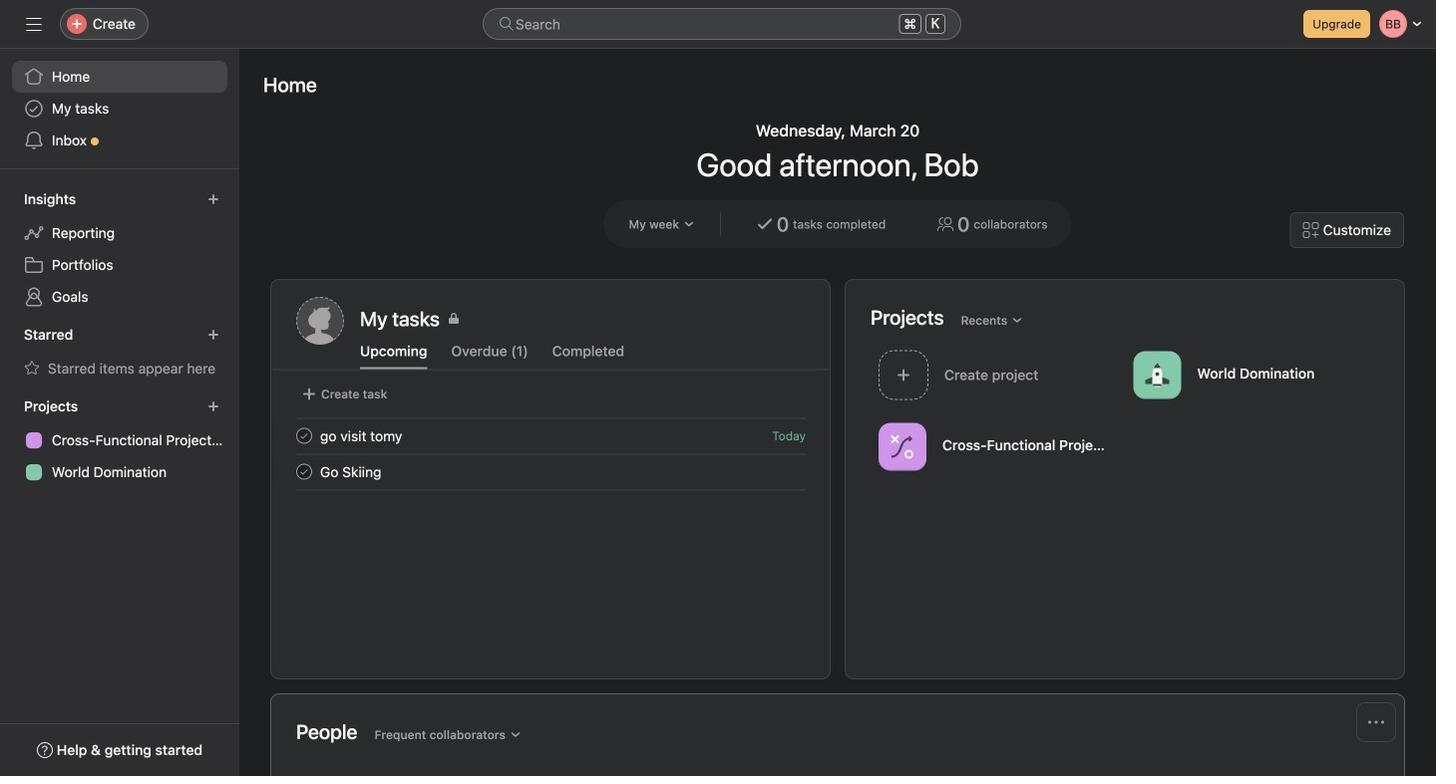 Task type: locate. For each thing, give the bounding box(es) containing it.
mark complete image
[[292, 424, 316, 448], [292, 460, 316, 484]]

rocket image
[[1146, 364, 1169, 387]]

new project or portfolio image
[[207, 401, 219, 413]]

0 vertical spatial mark complete image
[[292, 424, 316, 448]]

1 mark complete image from the top
[[292, 424, 316, 448]]

0 vertical spatial mark complete checkbox
[[292, 424, 316, 448]]

starred element
[[0, 317, 239, 389]]

Search tasks, projects, and more text field
[[483, 8, 961, 40]]

Mark complete checkbox
[[292, 424, 316, 448], [292, 460, 316, 484]]

global element
[[0, 49, 239, 169]]

1 vertical spatial mark complete image
[[292, 460, 316, 484]]

None field
[[483, 8, 961, 40]]

new insights image
[[207, 193, 219, 205]]

1 vertical spatial mark complete checkbox
[[292, 460, 316, 484]]

list item
[[272, 418, 830, 454], [272, 454, 830, 490]]



Task type: vqa. For each thing, say whether or not it's contained in the screenshot.
second LIST ITEM from the bottom of the page's Mark complete option
no



Task type: describe. For each thing, give the bounding box(es) containing it.
2 mark complete image from the top
[[292, 460, 316, 484]]

projects element
[[0, 389, 239, 493]]

add items to starred image
[[207, 329, 219, 341]]

insights element
[[0, 182, 239, 317]]

2 mark complete checkbox from the top
[[292, 460, 316, 484]]

2 list item from the top
[[272, 454, 830, 490]]

1 list item from the top
[[272, 418, 830, 454]]

hide sidebar image
[[26, 16, 42, 32]]

1 mark complete checkbox from the top
[[292, 424, 316, 448]]

line_and_symbols image
[[891, 435, 915, 459]]

add profile photo image
[[296, 297, 344, 345]]



